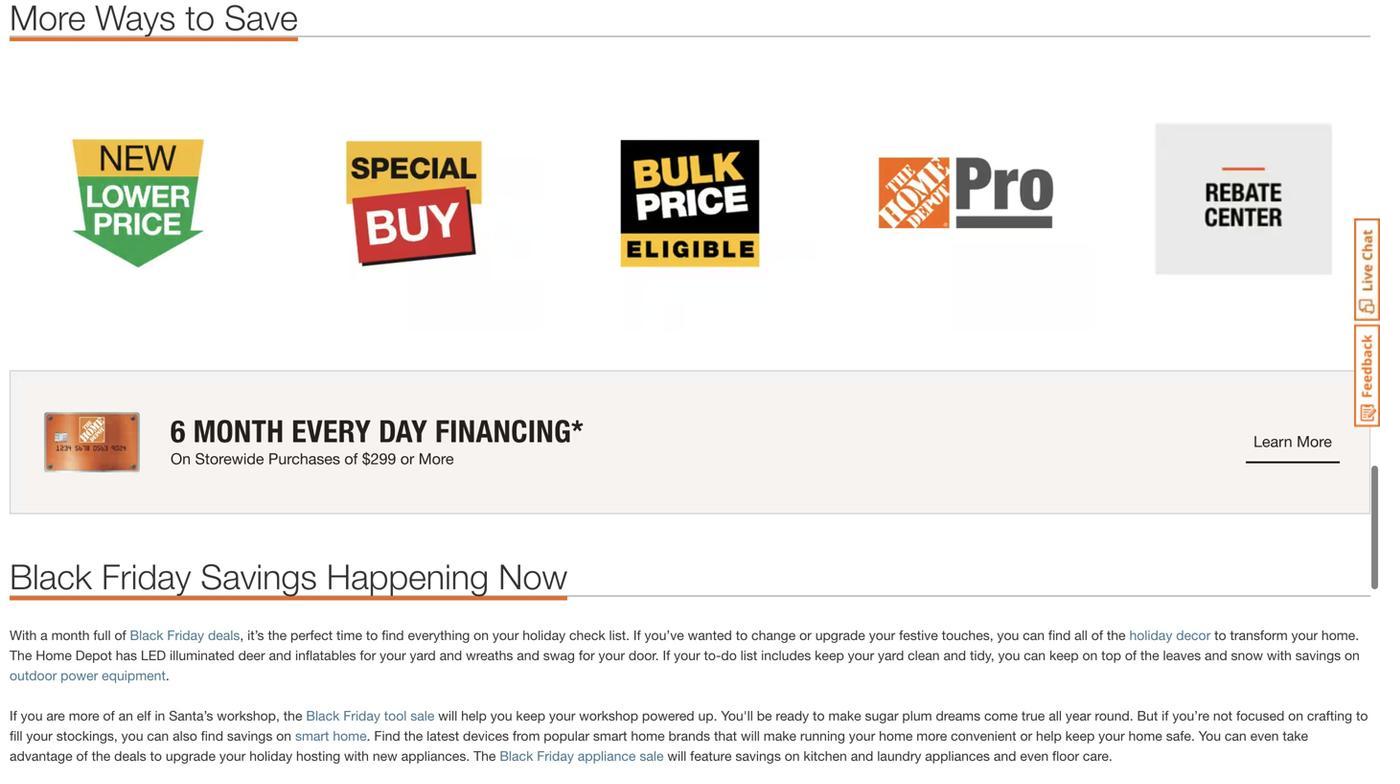 Task type: locate. For each thing, give the bounding box(es) containing it.
the
[[268, 628, 287, 644], [1108, 628, 1126, 644], [1141, 648, 1160, 664], [284, 708, 303, 724], [404, 729, 423, 744], [92, 749, 111, 764]]

3 home from the left
[[880, 729, 913, 744]]

friday down popular
[[537, 749, 574, 764]]

on left top
[[1083, 648, 1098, 664]]

0 vertical spatial the
[[10, 648, 32, 664]]

new
[[373, 749, 398, 764]]

will down brands
[[668, 749, 687, 764]]

savings
[[201, 556, 317, 597]]

0 horizontal spatial holiday
[[250, 749, 293, 764]]

friday up black friday deals link
[[102, 556, 191, 597]]

1 vertical spatial sale
[[640, 749, 664, 764]]

santa's
[[169, 708, 213, 724]]

savings
[[1296, 648, 1342, 664], [227, 729, 273, 744], [736, 749, 781, 764]]

1 horizontal spatial with
[[1268, 648, 1293, 664]]

if right list.
[[634, 628, 641, 644]]

1 horizontal spatial upgrade
[[816, 628, 866, 644]]

make
[[829, 708, 862, 724], [764, 729, 797, 744]]

yard left clean
[[878, 648, 905, 664]]

black up smart home
[[306, 708, 340, 724]]

appliances.
[[401, 749, 470, 764]]

0 horizontal spatial more
[[69, 708, 99, 724]]

deals up 'illuminated'
[[208, 628, 240, 644]]

the right it's
[[268, 628, 287, 644]]

or down true
[[1021, 729, 1033, 744]]

your up wreaths
[[493, 628, 519, 644]]

workshop
[[580, 708, 639, 724]]

find
[[382, 628, 404, 644], [1049, 628, 1071, 644], [201, 729, 223, 744]]

0 horizontal spatial all
[[1049, 708, 1063, 724]]

holiday up "swag"
[[523, 628, 566, 644]]

holiday decor link
[[1130, 628, 1211, 644]]

for down time
[[360, 648, 376, 664]]

. inside to transform your home. the home depot has led illuminated deer and inflatables for your yard and wreaths and swag for your door. if your to-do list includes keep your yard clean and tidy, you can keep on top of the leaves and snow with savings on outdoor power equipment .
[[166, 668, 170, 684]]

illuminated
[[170, 648, 235, 664]]

0 vertical spatial or
[[800, 628, 812, 644]]

do
[[722, 648, 737, 664]]

all up year
[[1075, 628, 1088, 644]]

savings down home.
[[1296, 648, 1342, 664]]

0 vertical spatial sale
[[411, 708, 435, 724]]

on
[[474, 628, 489, 644], [1083, 648, 1098, 664], [1346, 648, 1361, 664], [1289, 708, 1304, 724], [276, 729, 292, 744], [785, 749, 800, 764]]

even
[[1251, 729, 1280, 744], [1021, 749, 1049, 764]]

1 vertical spatial deals
[[114, 749, 146, 764]]

be
[[757, 708, 773, 724]]

if
[[1163, 708, 1169, 724]]

1 vertical spatial make
[[764, 729, 797, 744]]

upgrade right change
[[816, 628, 866, 644]]

keep
[[815, 648, 845, 664], [1050, 648, 1079, 664], [516, 708, 546, 724], [1066, 729, 1095, 744]]

it's
[[248, 628, 264, 644]]

black
[[10, 556, 92, 597], [130, 628, 164, 644], [306, 708, 340, 724], [500, 749, 534, 764]]

to up running
[[813, 708, 825, 724]]

0 vertical spatial with
[[1268, 648, 1293, 664]]

swag
[[544, 648, 575, 664]]

0 vertical spatial deals
[[208, 628, 240, 644]]

decor
[[1177, 628, 1211, 644]]

can down in
[[147, 729, 169, 744]]

or up includes
[[800, 628, 812, 644]]

popular
[[544, 729, 590, 744]]

the down with
[[10, 648, 32, 664]]

can
[[1023, 628, 1045, 644], [1024, 648, 1046, 664], [147, 729, 169, 744], [1226, 729, 1247, 744]]

holiday
[[523, 628, 566, 644], [1130, 628, 1173, 644], [250, 749, 293, 764]]

1 home from the left
[[333, 729, 367, 744]]

holiday down workshop,
[[250, 749, 293, 764]]

sale right tool at the left
[[411, 708, 435, 724]]

home down black friday tool sale link
[[333, 729, 367, 744]]

find right time
[[382, 628, 404, 644]]

2 vertical spatial savings
[[736, 749, 781, 764]]

deals down an
[[114, 749, 146, 764]]

you're
[[1173, 708, 1210, 724]]

help inside . find the latest devices from popular smart home brands that will make running your home more convenient or help keep your home safe. you can even take advantage of the deals to upgrade your holiday hosting with new appliances. the
[[1037, 729, 1062, 744]]

smart inside . find the latest devices from popular smart home brands that will make running your home more convenient or help keep your home safe. you can even take advantage of the deals to upgrade your holiday hosting with new appliances. the
[[594, 729, 628, 744]]

even down the focused
[[1251, 729, 1280, 744]]

2 horizontal spatial will
[[741, 729, 760, 744]]

find down 'if you are more of an elf in santa's workshop, the black friday tool sale'
[[201, 729, 223, 744]]

or
[[800, 628, 812, 644], [1021, 729, 1033, 744]]

help
[[461, 708, 487, 724], [1037, 729, 1062, 744]]

live chat image
[[1355, 219, 1381, 321]]

0 horizontal spatial savings
[[227, 729, 273, 744]]

sale
[[411, 708, 435, 724], [640, 749, 664, 764]]

0 vertical spatial savings
[[1296, 648, 1342, 664]]

0 horizontal spatial with
[[344, 749, 369, 764]]

will inside . find the latest devices from popular smart home brands that will make running your home more convenient or help keep your home safe. you can even take advantage of the deals to upgrade your holiday hosting with new appliances. the
[[741, 729, 760, 744]]

yard down everything
[[410, 648, 436, 664]]

more inside . find the latest devices from popular smart home brands that will make running your home more convenient or help keep your home safe. you can even take advantage of the deals to upgrade your holiday hosting with new appliances. the
[[917, 729, 948, 744]]

1 vertical spatial help
[[1037, 729, 1062, 744]]

help down true
[[1037, 729, 1062, 744]]

make inside . find the latest devices from popular smart home brands that will make running your home more convenient or help keep your home safe. you can even take advantage of the deals to upgrade your holiday hosting with new appliances. the
[[764, 729, 797, 744]]

0 horizontal spatial help
[[461, 708, 487, 724]]

and down decor
[[1206, 648, 1228, 664]]

bulk price image
[[562, 75, 819, 333]]

inflatables
[[295, 648, 356, 664]]

0 horizontal spatial for
[[360, 648, 376, 664]]

friday up 'illuminated'
[[167, 628, 204, 644]]

to down in
[[150, 749, 162, 764]]

1 vertical spatial savings
[[227, 729, 273, 744]]

if inside to transform your home. the home depot has led illuminated deer and inflatables for your yard and wreaths and swag for your door. if your to-do list includes keep your yard clean and tidy, you can keep on top of the leaves and snow with savings on outdoor power equipment .
[[663, 648, 671, 664]]

0 horizontal spatial smart
[[295, 729, 329, 744]]

sugar
[[866, 708, 899, 724]]

feature
[[691, 749, 732, 764]]

will down the you'll at the right bottom of page
[[741, 729, 760, 744]]

2 for from the left
[[579, 648, 595, 664]]

0 vertical spatial upgrade
[[816, 628, 866, 644]]

0 horizontal spatial upgrade
[[166, 749, 216, 764]]

if up fill
[[10, 708, 17, 724]]

1 horizontal spatial even
[[1251, 729, 1280, 744]]

0 horizontal spatial if
[[10, 708, 17, 724]]

your down sugar
[[849, 729, 876, 744]]

2 horizontal spatial if
[[663, 648, 671, 664]]

1 horizontal spatial .
[[367, 729, 371, 744]]

advantage
[[10, 749, 73, 764]]

even left 'floor'
[[1021, 749, 1049, 764]]

all
[[1075, 628, 1088, 644], [1049, 708, 1063, 724]]

the down holiday decor link
[[1141, 648, 1160, 664]]

2 horizontal spatial find
[[1049, 628, 1071, 644]]

0 vertical spatial will
[[439, 708, 458, 724]]

can down not
[[1226, 729, 1247, 744]]

of right full
[[115, 628, 126, 644]]

for down check
[[579, 648, 595, 664]]

1 horizontal spatial yard
[[878, 648, 905, 664]]

workshop,
[[217, 708, 280, 724]]

smart home
[[295, 729, 367, 744]]

1 vertical spatial will
[[741, 729, 760, 744]]

holiday up leaves
[[1130, 628, 1173, 644]]

0 horizontal spatial .
[[166, 668, 170, 684]]

1 horizontal spatial for
[[579, 648, 595, 664]]

2 horizontal spatial savings
[[1296, 648, 1342, 664]]

powered
[[642, 708, 695, 724]]

make up running
[[829, 708, 862, 724]]

savings down that
[[736, 749, 781, 764]]

more
[[69, 708, 99, 724], [917, 729, 948, 744]]

you've
[[645, 628, 685, 644]]

1 vertical spatial or
[[1021, 729, 1033, 744]]

find up year
[[1049, 628, 1071, 644]]

0 vertical spatial even
[[1251, 729, 1280, 744]]

1 horizontal spatial make
[[829, 708, 862, 724]]

1 horizontal spatial sale
[[640, 749, 664, 764]]

upgrade down the also
[[166, 749, 216, 764]]

smart down workshop
[[594, 729, 628, 744]]

. left find
[[367, 729, 371, 744]]

tool
[[384, 708, 407, 724]]

0 horizontal spatial the
[[10, 648, 32, 664]]

0 horizontal spatial make
[[764, 729, 797, 744]]

.
[[166, 668, 170, 684], [367, 729, 371, 744]]

tidy,
[[971, 648, 995, 664]]

you right tidy, at the right
[[999, 648, 1021, 664]]

0 vertical spatial make
[[829, 708, 862, 724]]

1 horizontal spatial or
[[1021, 729, 1033, 744]]

all inside will help you keep your workshop powered up. you'll be ready to make sugar plum dreams come true all year round. but if you're not focused on crafting to fill your stockings, you can also find savings on
[[1049, 708, 1063, 724]]

home down powered
[[631, 729, 665, 744]]

1 vertical spatial .
[[367, 729, 371, 744]]

keep up 'from' at the left bottom of page
[[516, 708, 546, 724]]

feedback link image
[[1355, 324, 1381, 428]]

with
[[1268, 648, 1293, 664], [344, 749, 369, 764]]

on down workshop,
[[276, 729, 292, 744]]

latest
[[427, 729, 459, 744]]

1 horizontal spatial deals
[[208, 628, 240, 644]]

with left new on the bottom left of page
[[344, 749, 369, 764]]

savings inside will help you keep your workshop powered up. you'll be ready to make sugar plum dreams come true all year round. but if you're not focused on crafting to fill your stockings, you can also find savings on
[[227, 729, 273, 744]]

with down transform
[[1268, 648, 1293, 664]]

1 vertical spatial with
[[344, 749, 369, 764]]

1 horizontal spatial smart
[[594, 729, 628, 744]]

0 horizontal spatial even
[[1021, 749, 1049, 764]]

your left clean
[[848, 648, 875, 664]]

2 smart from the left
[[594, 729, 628, 744]]

1 vertical spatial more
[[917, 729, 948, 744]]

crafting
[[1308, 708, 1353, 724]]

1 vertical spatial all
[[1049, 708, 1063, 724]]

for
[[360, 648, 376, 664], [579, 648, 595, 664]]

home down but
[[1129, 729, 1163, 744]]

1 vertical spatial if
[[663, 648, 671, 664]]

focused
[[1237, 708, 1285, 724]]

0 horizontal spatial yard
[[410, 648, 436, 664]]

to inside . find the latest devices from popular smart home brands that will make running your home more convenient or help keep your home safe. you can even take advantage of the deals to upgrade your holiday hosting with new appliances. the
[[150, 749, 162, 764]]

0 horizontal spatial deals
[[114, 749, 146, 764]]

1 vertical spatial the
[[474, 749, 496, 764]]

your left festive
[[870, 628, 896, 644]]

door.
[[629, 648, 659, 664]]

black friday appliance sale will feature savings on kitchen and laundry appliances and even floor care.
[[500, 749, 1121, 764]]

make inside will help you keep your workshop powered up. you'll be ready to make sugar plum dreams come true all year round. but if you're not focused on crafting to fill your stockings, you can also find savings on
[[829, 708, 862, 724]]

1 horizontal spatial will
[[668, 749, 687, 764]]

savings down workshop,
[[227, 729, 273, 744]]

if
[[634, 628, 641, 644], [663, 648, 671, 664], [10, 708, 17, 724]]

1 horizontal spatial more
[[917, 729, 948, 744]]

0 vertical spatial help
[[461, 708, 487, 724]]

home depot pro image
[[838, 75, 1095, 333]]

1 for from the left
[[360, 648, 376, 664]]

0 horizontal spatial find
[[201, 729, 223, 744]]

can inside . find the latest devices from popular smart home brands that will make running your home more convenient or help keep your home safe. you can even take advantage of the deals to upgrade your holiday hosting with new appliances. the
[[1226, 729, 1247, 744]]

. down led
[[166, 668, 170, 684]]

your up popular
[[549, 708, 576, 724]]

the down devices
[[474, 749, 496, 764]]

0 vertical spatial all
[[1075, 628, 1088, 644]]

2 yard from the left
[[878, 648, 905, 664]]

your
[[493, 628, 519, 644], [870, 628, 896, 644], [1292, 628, 1319, 644], [380, 648, 406, 664], [599, 648, 625, 664], [674, 648, 701, 664], [848, 648, 875, 664], [549, 708, 576, 724], [26, 729, 53, 744], [849, 729, 876, 744], [1099, 729, 1126, 744], [219, 749, 246, 764]]

1 horizontal spatial the
[[474, 749, 496, 764]]

friday
[[102, 556, 191, 597], [167, 628, 204, 644], [344, 708, 381, 724], [537, 749, 574, 764]]

1 horizontal spatial if
[[634, 628, 641, 644]]

6 month every day financing* on storewide purchases of $299 or more. learn more image
[[10, 371, 1371, 515]]

0 vertical spatial more
[[69, 708, 99, 724]]

1 vertical spatial upgrade
[[166, 749, 216, 764]]

you
[[1199, 729, 1222, 744]]

the inside to transform your home. the home depot has led illuminated deer and inflatables for your yard and wreaths and swag for your door. if your to-do list includes keep your yard clean and tidy, you can keep on top of the leaves and snow with savings on outdoor power equipment .
[[1141, 648, 1160, 664]]

. find the latest devices from popular smart home brands that will make running your home more convenient or help keep your home safe. you can even take advantage of the deals to upgrade your holiday hosting with new appliances. the
[[10, 729, 1309, 764]]

the
[[10, 648, 32, 664], [474, 749, 496, 764]]

keep down year
[[1066, 729, 1095, 744]]

home
[[36, 648, 72, 664]]

more up stockings,
[[69, 708, 99, 724]]

will up 'latest'
[[439, 708, 458, 724]]

0 horizontal spatial or
[[800, 628, 812, 644]]

stockings,
[[56, 729, 118, 744]]

your up advantage
[[26, 729, 53, 744]]

1 horizontal spatial help
[[1037, 729, 1062, 744]]

time
[[337, 628, 363, 644]]

outdoor power equipment link
[[10, 668, 166, 684]]

you right touches, at the bottom right of page
[[998, 628, 1020, 644]]

deals inside . find the latest devices from popular smart home brands that will make running your home more convenient or help keep your home safe. you can even take advantage of the deals to upgrade your holiday hosting with new appliances. the
[[114, 749, 146, 764]]

can right tidy, at the right
[[1024, 648, 1046, 664]]

0 horizontal spatial will
[[439, 708, 458, 724]]

from
[[513, 729, 540, 744]]

holiday inside . find the latest devices from popular smart home brands that will make running your home more convenient or help keep your home safe. you can even take advantage of the deals to upgrade your holiday hosting with new appliances. the
[[250, 749, 293, 764]]

if down you've
[[663, 648, 671, 664]]

led
[[141, 648, 166, 664]]

0 vertical spatial .
[[166, 668, 170, 684]]

help up devices
[[461, 708, 487, 724]]



Task type: describe. For each thing, give the bounding box(es) containing it.
1 horizontal spatial find
[[382, 628, 404, 644]]

1 horizontal spatial savings
[[736, 749, 781, 764]]

you down an
[[121, 729, 143, 744]]

hosting
[[296, 749, 341, 764]]

outdoor
[[10, 668, 57, 684]]

care.
[[1084, 749, 1113, 764]]

round.
[[1096, 708, 1134, 724]]

you'll
[[722, 708, 754, 724]]

find
[[374, 729, 401, 744]]

if you are more of an elf in santa's workshop, the black friday tool sale
[[10, 708, 435, 724]]

to right crafting
[[1357, 708, 1369, 724]]

devices
[[463, 729, 509, 744]]

with a month full of black friday deals , it's the perfect time to find everything on your holiday check list. if you've wanted to change or upgrade your festive touches, you can find all of the holiday decor
[[10, 628, 1211, 644]]

black friday deals link
[[130, 628, 240, 644]]

the inside to transform your home. the home depot has led illuminated deer and inflatables for your yard and wreaths and swag for your door. if your to-do list includes keep your yard clean and tidy, you can keep on top of the leaves and snow with savings on outdoor power equipment .
[[10, 648, 32, 664]]

of left an
[[103, 708, 115, 724]]

with inside . find the latest devices from popular smart home brands that will make running your home more convenient or help keep your home safe. you can even take advantage of the deals to upgrade your holiday hosting with new appliances. the
[[344, 749, 369, 764]]

year
[[1066, 708, 1092, 724]]

not
[[1214, 708, 1233, 724]]

2 vertical spatial if
[[10, 708, 17, 724]]

special buy image
[[286, 75, 543, 333]]

and down the convenient
[[994, 749, 1017, 764]]

the right find
[[404, 729, 423, 744]]

your up tool at the left
[[380, 648, 406, 664]]

laundry
[[878, 749, 922, 764]]

to right time
[[366, 628, 378, 644]]

1 horizontal spatial all
[[1075, 628, 1088, 644]]

month
[[51, 628, 90, 644]]

black up led
[[130, 628, 164, 644]]

your down the with a month full of black friday deals , it's the perfect time to find everything on your holiday check list. if you've wanted to change or upgrade your festive touches, you can find all of the holiday decor
[[599, 648, 625, 664]]

. inside . find the latest devices from popular smart home brands that will make running your home more convenient or help keep your home safe. you can even take advantage of the deals to upgrade your holiday hosting with new appliances. the
[[367, 729, 371, 744]]

list
[[741, 648, 758, 664]]

black down 'from' at the left bottom of page
[[500, 749, 534, 764]]

an
[[119, 708, 133, 724]]

wanted
[[688, 628, 733, 644]]

upgrade inside . find the latest devices from popular smart home brands that will make running your home more convenient or help keep your home safe. you can even take advantage of the deals to upgrade your holiday hosting with new appliances. the
[[166, 749, 216, 764]]

can inside will help you keep your workshop powered up. you'll be ready to make sugar plum dreams come true all year round. but if you're not focused on crafting to fill your stockings, you can also find savings on
[[147, 729, 169, 744]]

perfect
[[291, 628, 333, 644]]

wreaths
[[466, 648, 513, 664]]

your down 'if you are more of an elf in santa's workshop, the black friday tool sale'
[[219, 749, 246, 764]]

black friday savings happening now
[[10, 556, 568, 597]]

and down touches, at the bottom right of page
[[944, 648, 967, 664]]

,
[[240, 628, 244, 644]]

true
[[1022, 708, 1046, 724]]

equipment
[[102, 668, 166, 684]]

in
[[155, 708, 165, 724]]

keep left top
[[1050, 648, 1079, 664]]

the up smart home link
[[284, 708, 303, 724]]

top
[[1102, 648, 1122, 664]]

find inside will help you keep your workshop powered up. you'll be ready to make sugar plum dreams come true all year round. but if you're not focused on crafting to fill your stockings, you can also find savings on
[[201, 729, 223, 744]]

2 horizontal spatial holiday
[[1130, 628, 1173, 644]]

on down home.
[[1346, 648, 1361, 664]]

1 horizontal spatial holiday
[[523, 628, 566, 644]]

even inside . find the latest devices from popular smart home brands that will make running your home more convenient or help keep your home safe. you can even take advantage of the deals to upgrade your holiday hosting with new appliances. the
[[1251, 729, 1280, 744]]

change
[[752, 628, 796, 644]]

on up take at the right of page
[[1289, 708, 1304, 724]]

appliances
[[926, 749, 991, 764]]

the down stockings,
[[92, 749, 111, 764]]

includes
[[762, 648, 812, 664]]

fill
[[10, 729, 23, 744]]

the inside . find the latest devices from popular smart home brands that will make running your home more convenient or help keep your home safe. you can even take advantage of the deals to upgrade your holiday hosting with new appliances. the
[[474, 749, 496, 764]]

elf
[[137, 708, 151, 724]]

up.
[[699, 708, 718, 724]]

transform
[[1231, 628, 1289, 644]]

has
[[116, 648, 137, 664]]

the up top
[[1108, 628, 1126, 644]]

1 yard from the left
[[410, 648, 436, 664]]

keep right includes
[[815, 648, 845, 664]]

now
[[499, 556, 568, 597]]

can inside to transform your home. the home depot has led illuminated deer and inflatables for your yard and wreaths and swag for your door. if your to-do list includes keep your yard clean and tidy, you can keep on top of the leaves and snow with savings on outdoor power equipment .
[[1024, 648, 1046, 664]]

on left kitchen
[[785, 749, 800, 764]]

and right kitchen
[[851, 749, 874, 764]]

1 vertical spatial even
[[1021, 749, 1049, 764]]

brands
[[669, 729, 711, 744]]

appliance
[[578, 749, 636, 764]]

a
[[40, 628, 48, 644]]

can right touches, at the bottom right of page
[[1023, 628, 1045, 644]]

ready
[[776, 708, 810, 724]]

on up wreaths
[[474, 628, 489, 644]]

of inside to transform your home. the home depot has led illuminated deer and inflatables for your yard and wreaths and swag for your door. if your to-do list includes keep your yard clean and tidy, you can keep on top of the leaves and snow with savings on outdoor power equipment .
[[1126, 648, 1137, 664]]

full
[[93, 628, 111, 644]]

rebate center image
[[1114, 75, 1371, 333]]

make for running
[[764, 729, 797, 744]]

black friday appliance sale link
[[500, 749, 664, 764]]

but
[[1138, 708, 1159, 724]]

with inside to transform your home. the home depot has led illuminated deer and inflatables for your yard and wreaths and swag for your door. if your to-do list includes keep your yard clean and tidy, you can keep on top of the leaves and snow with savings on outdoor power equipment .
[[1268, 648, 1293, 664]]

your down round.
[[1099, 729, 1126, 744]]

snow
[[1232, 648, 1264, 664]]

of inside . find the latest devices from popular smart home brands that will make running your home more convenient or help keep your home safe. you can even take advantage of the deals to upgrade your holiday hosting with new appliances. the
[[76, 749, 88, 764]]

will help you keep your workshop powered up. you'll be ready to make sugar plum dreams come true all year round. but if you're not focused on crafting to fill your stockings, you can also find savings on
[[10, 708, 1369, 744]]

that
[[714, 729, 738, 744]]

home.
[[1322, 628, 1360, 644]]

1 smart from the left
[[295, 729, 329, 744]]

of up top
[[1092, 628, 1104, 644]]

running
[[801, 729, 846, 744]]

check
[[570, 628, 606, 644]]

friday up find
[[344, 708, 381, 724]]

floor
[[1053, 749, 1080, 764]]

clean
[[908, 648, 940, 664]]

black up a
[[10, 556, 92, 597]]

happening
[[327, 556, 489, 597]]

and down everything
[[440, 648, 462, 664]]

savings inside to transform your home. the home depot has led illuminated deer and inflatables for your yard and wreaths and swag for your door. if your to-do list includes keep your yard clean and tidy, you can keep on top of the leaves and snow with savings on outdoor power equipment .
[[1296, 648, 1342, 664]]

new lower price image
[[10, 75, 267, 333]]

come
[[985, 708, 1019, 724]]

keep inside . find the latest devices from popular smart home brands that will make running your home more convenient or help keep your home safe. you can even take advantage of the deals to upgrade your holiday hosting with new appliances. the
[[1066, 729, 1095, 744]]

2 home from the left
[[631, 729, 665, 744]]

safe.
[[1167, 729, 1196, 744]]

take
[[1283, 729, 1309, 744]]

also
[[173, 729, 197, 744]]

black friday tool sale link
[[306, 708, 435, 724]]

0 horizontal spatial sale
[[411, 708, 435, 724]]

2 vertical spatial will
[[668, 749, 687, 764]]

to-
[[704, 648, 722, 664]]

are
[[46, 708, 65, 724]]

leaves
[[1164, 648, 1202, 664]]

plum
[[903, 708, 933, 724]]

make for sugar
[[829, 708, 862, 724]]

keep inside will help you keep your workshop powered up. you'll be ready to make sugar plum dreams come true all year round. but if you're not focused on crafting to fill your stockings, you can also find savings on
[[516, 708, 546, 724]]

0 vertical spatial if
[[634, 628, 641, 644]]

to inside to transform your home. the home depot has led illuminated deer and inflatables for your yard and wreaths and swag for your door. if your to-do list includes keep your yard clean and tidy, you can keep on top of the leaves and snow with savings on outdoor power equipment .
[[1215, 628, 1227, 644]]

will inside will help you keep your workshop powered up. you'll be ready to make sugar plum dreams come true all year round. but if you're not focused on crafting to fill your stockings, you can also find savings on
[[439, 708, 458, 724]]

smart home link
[[295, 729, 367, 744]]

your left home.
[[1292, 628, 1319, 644]]

convenient
[[951, 729, 1017, 744]]

or inside . find the latest devices from popular smart home brands that will make running your home more convenient or help keep your home safe. you can even take advantage of the deals to upgrade your holiday hosting with new appliances. the
[[1021, 729, 1033, 744]]

festive
[[900, 628, 939, 644]]

you up devices
[[491, 708, 513, 724]]

4 home from the left
[[1129, 729, 1163, 744]]

power
[[61, 668, 98, 684]]

and right deer
[[269, 648, 292, 664]]

you inside to transform your home. the home depot has led illuminated deer and inflatables for your yard and wreaths and swag for your door. if your to-do list includes keep your yard clean and tidy, you can keep on top of the leaves and snow with savings on outdoor power equipment .
[[999, 648, 1021, 664]]

help inside will help you keep your workshop powered up. you'll be ready to make sugar plum dreams come true all year round. but if you're not focused on crafting to fill your stockings, you can also find savings on
[[461, 708, 487, 724]]

kitchen
[[804, 749, 848, 764]]

deer
[[238, 648, 265, 664]]

touches,
[[942, 628, 994, 644]]

with
[[10, 628, 37, 644]]

to up 'list'
[[736, 628, 748, 644]]

and left "swag"
[[517, 648, 540, 664]]

depot
[[75, 648, 112, 664]]

everything
[[408, 628, 470, 644]]

you left are in the left of the page
[[21, 708, 43, 724]]

your left the to-
[[674, 648, 701, 664]]

dreams
[[936, 708, 981, 724]]



Task type: vqa. For each thing, say whether or not it's contained in the screenshot.
helpful
no



